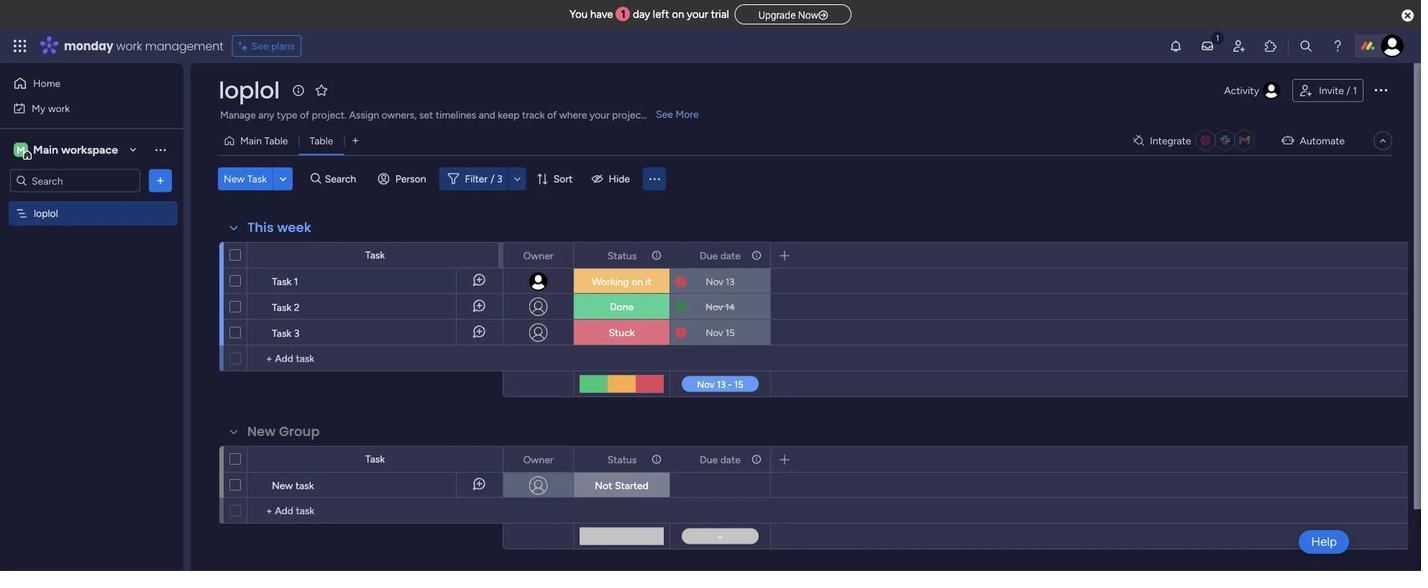 Task type: vqa. For each thing, say whether or not it's contained in the screenshot.
'SETTINGS'
no



Task type: locate. For each thing, give the bounding box(es) containing it.
1 right invite
[[1353, 85, 1357, 97]]

main right workspace icon in the left of the page
[[33, 143, 58, 157]]

2 status field from the top
[[604, 452, 640, 468]]

new
[[224, 173, 245, 185], [247, 423, 276, 441], [272, 480, 293, 492]]

nov left 14
[[706, 301, 723, 313]]

1 vertical spatial loplol
[[34, 208, 58, 220]]

nov left "13"
[[706, 276, 724, 288]]

see left 'plans'
[[252, 40, 269, 52]]

due date for new group
[[700, 454, 741, 466]]

and
[[479, 109, 495, 121]]

1 due from the top
[[700, 250, 718, 262]]

2 vertical spatial 1
[[294, 276, 298, 288]]

option
[[0, 201, 183, 204]]

1 vertical spatial status
[[608, 454, 637, 466]]

new for new group
[[247, 423, 276, 441]]

/ inside button
[[1347, 85, 1351, 97]]

arrow down image
[[509, 170, 526, 188]]

loplol up the manage
[[219, 74, 280, 106]]

1 vertical spatial due date
[[700, 454, 741, 466]]

task
[[247, 173, 267, 185], [365, 249, 385, 261], [272, 276, 292, 288], [272, 301, 292, 314], [272, 327, 292, 340], [365, 454, 385, 466]]

1 for /
[[1353, 85, 1357, 97]]

1 status from the top
[[608, 250, 637, 262]]

dapulse rightstroke image
[[819, 10, 828, 21]]

0 vertical spatial new
[[224, 173, 245, 185]]

new down main table button
[[224, 173, 245, 185]]

collapse board header image
[[1378, 135, 1389, 147]]

0 horizontal spatial /
[[491, 173, 495, 185]]

autopilot image
[[1282, 131, 1294, 149]]

left
[[653, 8, 669, 21]]

owner
[[523, 250, 554, 262], [523, 454, 554, 466]]

group
[[279, 423, 320, 441]]

main
[[240, 135, 262, 147], [33, 143, 58, 157]]

main down the manage
[[240, 135, 262, 147]]

0 vertical spatial date
[[721, 250, 741, 262]]

0 horizontal spatial on
[[632, 276, 643, 288]]

on
[[672, 8, 684, 21], [632, 276, 643, 288]]

1 vertical spatial 3
[[294, 327, 300, 340]]

0 vertical spatial status field
[[604, 248, 640, 264]]

your left trial
[[687, 8, 708, 21]]

1 vertical spatial new
[[247, 423, 276, 441]]

0 vertical spatial owner field
[[520, 248, 557, 264]]

you
[[570, 8, 588, 21]]

main inside workspace selection element
[[33, 143, 58, 157]]

15
[[726, 327, 735, 339]]

3 left arrow down icon
[[497, 173, 503, 185]]

1 owner from the top
[[523, 250, 554, 262]]

/
[[1347, 85, 1351, 97], [491, 173, 495, 185]]

2 due date field from the top
[[696, 452, 744, 468]]

invite / 1
[[1319, 85, 1357, 97]]

table down any
[[264, 135, 288, 147]]

0 vertical spatial owner
[[523, 250, 554, 262]]

0 vertical spatial 1
[[621, 8, 626, 21]]

week
[[277, 219, 311, 237]]

due for group
[[700, 454, 718, 466]]

see for see plans
[[252, 40, 269, 52]]

column information image
[[651, 250, 663, 261], [751, 454, 763, 466]]

work right "monday"
[[116, 38, 142, 54]]

1
[[621, 8, 626, 21], [1353, 85, 1357, 97], [294, 276, 298, 288]]

0 horizontal spatial 3
[[294, 327, 300, 340]]

0 vertical spatial see
[[252, 40, 269, 52]]

v2 overdue deadline image up v2 done deadline 'icon'
[[675, 275, 687, 289]]

1 due date field from the top
[[696, 248, 744, 264]]

timelines
[[436, 109, 476, 121]]

2 v2 overdue deadline image from the top
[[675, 326, 687, 340]]

nov for done
[[706, 301, 723, 313]]

1 inside button
[[1353, 85, 1357, 97]]

1 horizontal spatial column information image
[[751, 454, 763, 466]]

+ Add task text field
[[255, 350, 496, 368], [255, 503, 496, 520]]

1 vertical spatial due date field
[[696, 452, 744, 468]]

work for my
[[48, 102, 70, 114]]

this
[[247, 219, 274, 237]]

0 horizontal spatial table
[[264, 135, 288, 147]]

angle down image
[[280, 174, 287, 185]]

invite members image
[[1232, 39, 1247, 53]]

integrate
[[1150, 135, 1192, 147]]

more
[[676, 108, 699, 120]]

/ right filter
[[491, 173, 495, 185]]

inbox image
[[1201, 39, 1215, 53]]

new left task
[[272, 480, 293, 492]]

new inside button
[[224, 173, 245, 185]]

work
[[116, 38, 142, 54], [48, 102, 70, 114]]

3
[[497, 173, 503, 185], [294, 327, 300, 340]]

1 v2 overdue deadline image from the top
[[675, 275, 687, 289]]

invite
[[1319, 85, 1344, 97]]

workspace image
[[14, 142, 28, 158]]

0 horizontal spatial of
[[300, 109, 309, 121]]

status
[[608, 250, 637, 262], [608, 454, 637, 466]]

see inside button
[[252, 40, 269, 52]]

This week field
[[244, 219, 315, 237]]

nov for working on it
[[706, 276, 724, 288]]

1 horizontal spatial 1
[[621, 8, 626, 21]]

add view image
[[353, 136, 359, 146]]

1 date from the top
[[721, 250, 741, 262]]

see more
[[656, 108, 699, 120]]

1 nov from the top
[[706, 276, 724, 288]]

column information image
[[751, 250, 763, 261], [651, 454, 663, 466]]

new for new task
[[272, 480, 293, 492]]

1 status field from the top
[[604, 248, 640, 264]]

1 horizontal spatial on
[[672, 8, 684, 21]]

loplol
[[219, 74, 280, 106], [34, 208, 58, 220]]

2 vertical spatial new
[[272, 480, 293, 492]]

1 horizontal spatial of
[[547, 109, 557, 121]]

1 vertical spatial owner field
[[520, 452, 557, 468]]

owners,
[[382, 109, 417, 121]]

14
[[725, 301, 735, 313]]

1 due date from the top
[[700, 250, 741, 262]]

work right my
[[48, 102, 70, 114]]

Status field
[[604, 248, 640, 264], [604, 452, 640, 468]]

/ for 3
[[491, 173, 495, 185]]

v2 done deadline image
[[675, 300, 687, 314]]

started
[[615, 480, 649, 492]]

2 due from the top
[[700, 454, 718, 466]]

0 horizontal spatial 1
[[294, 276, 298, 288]]

1 vertical spatial v2 overdue deadline image
[[675, 326, 687, 340]]

0 vertical spatial due date field
[[696, 248, 744, 264]]

apps image
[[1264, 39, 1278, 53]]

1 + add task text field from the top
[[255, 350, 496, 368]]

1 vertical spatial + add task text field
[[255, 503, 496, 520]]

Owner field
[[520, 248, 557, 264], [520, 452, 557, 468]]

3 nov from the top
[[706, 327, 723, 339]]

0 vertical spatial due
[[700, 250, 718, 262]]

task 2
[[272, 301, 300, 314]]

v2 overdue deadline image down v2 done deadline 'icon'
[[675, 326, 687, 340]]

1 horizontal spatial table
[[310, 135, 333, 147]]

1 left day
[[621, 8, 626, 21]]

1 vertical spatial due
[[700, 454, 718, 466]]

1 vertical spatial work
[[48, 102, 70, 114]]

tara schultz image
[[1381, 35, 1404, 58]]

dapulse close image
[[1402, 8, 1414, 23]]

0 vertical spatial column information image
[[651, 250, 663, 261]]

0 vertical spatial + add task text field
[[255, 350, 496, 368]]

your
[[687, 8, 708, 21], [590, 109, 610, 121]]

done
[[610, 301, 634, 313]]

column information image for status
[[651, 250, 663, 261]]

status up 'not started' at the bottom left of page
[[608, 454, 637, 466]]

due date
[[700, 250, 741, 262], [700, 454, 741, 466]]

0 horizontal spatial your
[[590, 109, 610, 121]]

2 owner field from the top
[[520, 452, 557, 468]]

m
[[17, 144, 25, 156]]

keep
[[498, 109, 520, 121]]

0 vertical spatial work
[[116, 38, 142, 54]]

1 horizontal spatial main
[[240, 135, 262, 147]]

new task button
[[218, 168, 273, 191]]

owner field for group
[[520, 452, 557, 468]]

New Group field
[[244, 423, 324, 442]]

status field for this week
[[604, 248, 640, 264]]

new inside field
[[247, 423, 276, 441]]

1 vertical spatial status field
[[604, 452, 640, 468]]

1 vertical spatial see
[[656, 108, 673, 120]]

2 date from the top
[[721, 454, 741, 466]]

2 table from the left
[[310, 135, 333, 147]]

see left more on the top
[[656, 108, 673, 120]]

column information image for status
[[651, 454, 663, 466]]

2 status from the top
[[608, 454, 637, 466]]

0 vertical spatial nov
[[706, 276, 724, 288]]

main for main table
[[240, 135, 262, 147]]

1 horizontal spatial /
[[1347, 85, 1351, 97]]

table
[[264, 135, 288, 147], [310, 135, 333, 147]]

date for week
[[721, 250, 741, 262]]

status up working on it
[[608, 250, 637, 262]]

0 vertical spatial loplol
[[219, 74, 280, 106]]

1 up 2
[[294, 276, 298, 288]]

column information image for due date
[[751, 454, 763, 466]]

status field up working on it
[[604, 248, 640, 264]]

2 owner from the top
[[523, 454, 554, 466]]

1 table from the left
[[264, 135, 288, 147]]

1 horizontal spatial work
[[116, 38, 142, 54]]

nov 13
[[706, 276, 735, 288]]

of right track on the top left
[[547, 109, 557, 121]]

2 due date from the top
[[700, 454, 741, 466]]

see
[[252, 40, 269, 52], [656, 108, 673, 120]]

work for monday
[[116, 38, 142, 54]]

search everything image
[[1299, 39, 1314, 53]]

2 nov from the top
[[706, 301, 723, 313]]

0 horizontal spatial see
[[252, 40, 269, 52]]

due
[[700, 250, 718, 262], [700, 454, 718, 466]]

0 horizontal spatial column information image
[[651, 250, 663, 261]]

1 vertical spatial nov
[[706, 301, 723, 313]]

Due date field
[[696, 248, 744, 264], [696, 452, 744, 468]]

2
[[294, 301, 300, 314]]

3 down 2
[[294, 327, 300, 340]]

table down the project.
[[310, 135, 333, 147]]

filter / 3
[[465, 173, 503, 185]]

Search field
[[321, 169, 365, 189]]

0 horizontal spatial main
[[33, 143, 58, 157]]

2 horizontal spatial 1
[[1353, 85, 1357, 97]]

1 vertical spatial 1
[[1353, 85, 1357, 97]]

v2 overdue deadline image for working on it
[[675, 275, 687, 289]]

loplol inside list box
[[34, 208, 58, 220]]

my
[[32, 102, 45, 114]]

hide button
[[586, 168, 639, 191]]

0 horizontal spatial work
[[48, 102, 70, 114]]

plans
[[271, 40, 295, 52]]

day
[[633, 8, 650, 21]]

2 + add task text field from the top
[[255, 503, 496, 520]]

0 vertical spatial 3
[[497, 173, 503, 185]]

loplol down the search in workspace field
[[34, 208, 58, 220]]

of right type in the left top of the page
[[300, 109, 309, 121]]

0 horizontal spatial column information image
[[651, 454, 663, 466]]

monday
[[64, 38, 113, 54]]

1 vertical spatial column information image
[[651, 454, 663, 466]]

nov left 15
[[706, 327, 723, 339]]

0 vertical spatial your
[[687, 8, 708, 21]]

1 vertical spatial /
[[491, 173, 495, 185]]

nov
[[706, 276, 724, 288], [706, 301, 723, 313], [706, 327, 723, 339]]

1 vertical spatial date
[[721, 454, 741, 466]]

assign
[[349, 109, 379, 121]]

have
[[590, 8, 613, 21]]

status field up 'not started' at the bottom left of page
[[604, 452, 640, 468]]

0 vertical spatial status
[[608, 250, 637, 262]]

automate
[[1300, 135, 1345, 147]]

help image
[[1331, 39, 1345, 53]]

see more link
[[655, 107, 700, 122]]

new left group
[[247, 423, 276, 441]]

v2 overdue deadline image
[[675, 275, 687, 289], [675, 326, 687, 340]]

1 horizontal spatial column information image
[[751, 250, 763, 261]]

2 vertical spatial nov
[[706, 327, 723, 339]]

0 vertical spatial due date
[[700, 250, 741, 262]]

of
[[300, 109, 309, 121], [547, 109, 557, 121]]

task 1
[[272, 276, 298, 288]]

0 horizontal spatial loplol
[[34, 208, 58, 220]]

new group
[[247, 423, 320, 441]]

1 owner field from the top
[[520, 248, 557, 264]]

main table button
[[218, 129, 299, 153]]

1 vertical spatial owner
[[523, 454, 554, 466]]

/ for 1
[[1347, 85, 1351, 97]]

0 vertical spatial column information image
[[751, 250, 763, 261]]

on left it
[[632, 276, 643, 288]]

your right where
[[590, 109, 610, 121]]

on right left
[[672, 8, 684, 21]]

1 vertical spatial column information image
[[751, 454, 763, 466]]

activity button
[[1219, 79, 1287, 102]]

0 vertical spatial /
[[1347, 85, 1351, 97]]

due date for this week
[[700, 250, 741, 262]]

0 vertical spatial v2 overdue deadline image
[[675, 275, 687, 289]]

work inside button
[[48, 102, 70, 114]]

/ right invite
[[1347, 85, 1351, 97]]

1 horizontal spatial see
[[656, 108, 673, 120]]

task inside button
[[247, 173, 267, 185]]

manage
[[220, 109, 256, 121]]

main inside main table button
[[240, 135, 262, 147]]



Task type: describe. For each thing, give the bounding box(es) containing it.
trial
[[711, 8, 729, 21]]

1 horizontal spatial your
[[687, 8, 708, 21]]

person button
[[372, 168, 435, 191]]

table button
[[299, 129, 344, 153]]

my work button
[[9, 97, 155, 120]]

sort
[[554, 173, 573, 185]]

not
[[595, 480, 613, 492]]

due date field for new group
[[696, 452, 744, 468]]

status field for new group
[[604, 452, 640, 468]]

workspace
[[61, 143, 118, 157]]

1 image
[[1211, 29, 1224, 46]]

it
[[646, 276, 652, 288]]

see for see more
[[656, 108, 673, 120]]

stands.
[[647, 109, 679, 121]]

management
[[145, 38, 224, 54]]

working
[[592, 276, 629, 288]]

loplol field
[[215, 74, 283, 106]]

task
[[295, 480, 314, 492]]

status for this week
[[608, 250, 637, 262]]

menu image
[[647, 172, 662, 186]]

any
[[258, 109, 274, 121]]

column information image for due date
[[751, 250, 763, 261]]

date for group
[[721, 454, 741, 466]]

filter
[[465, 173, 488, 185]]

upgrade now link
[[735, 4, 852, 24]]

track
[[522, 109, 545, 121]]

new task
[[224, 173, 267, 185]]

stuck
[[609, 327, 635, 339]]

my work
[[32, 102, 70, 114]]

home button
[[9, 72, 155, 95]]

1 horizontal spatial 3
[[497, 173, 503, 185]]

activity
[[1225, 85, 1260, 97]]

options image
[[153, 174, 168, 188]]

0 vertical spatial on
[[672, 8, 684, 21]]

now
[[798, 9, 819, 21]]

project.
[[312, 109, 347, 121]]

due for week
[[700, 250, 718, 262]]

owner for this week
[[523, 250, 554, 262]]

workspace selection element
[[14, 141, 120, 160]]

nov 15
[[706, 327, 735, 339]]

2 of from the left
[[547, 109, 557, 121]]

monday work management
[[64, 38, 224, 54]]

help button
[[1299, 531, 1350, 555]]

show board description image
[[290, 83, 307, 98]]

dapulse integrations image
[[1134, 136, 1144, 146]]

notifications image
[[1169, 39, 1183, 53]]

upgrade now
[[759, 9, 819, 21]]

select product image
[[13, 39, 27, 53]]

invite / 1 button
[[1293, 79, 1364, 102]]

main for main workspace
[[33, 143, 58, 157]]

nov 14
[[706, 301, 735, 313]]

type
[[277, 109, 297, 121]]

home
[[33, 77, 61, 90]]

options image
[[1373, 81, 1390, 98]]

Search in workspace field
[[30, 173, 120, 189]]

1 for have
[[621, 8, 626, 21]]

you have 1 day left on your trial
[[570, 8, 729, 21]]

workspace options image
[[153, 143, 168, 157]]

v2 overdue deadline image for stuck
[[675, 326, 687, 340]]

see plans
[[252, 40, 295, 52]]

1 vertical spatial on
[[632, 276, 643, 288]]

owner for new group
[[523, 454, 554, 466]]

status for new group
[[608, 454, 637, 466]]

due date field for this week
[[696, 248, 744, 264]]

see plans button
[[232, 35, 302, 57]]

person
[[395, 173, 426, 185]]

1 vertical spatial your
[[590, 109, 610, 121]]

this week
[[247, 219, 311, 237]]

where
[[559, 109, 587, 121]]

new task
[[272, 480, 314, 492]]

help
[[1312, 535, 1337, 550]]

manage any type of project. assign owners, set timelines and keep track of where your project stands.
[[220, 109, 679, 121]]

set
[[419, 109, 433, 121]]

working on it
[[592, 276, 652, 288]]

sort button
[[531, 168, 581, 191]]

1 horizontal spatial loplol
[[219, 74, 280, 106]]

main table
[[240, 135, 288, 147]]

v2 search image
[[311, 171, 321, 187]]

project
[[612, 109, 645, 121]]

not started
[[595, 480, 649, 492]]

nov for stuck
[[706, 327, 723, 339]]

1 of from the left
[[300, 109, 309, 121]]

main workspace
[[33, 143, 118, 157]]

owner field for week
[[520, 248, 557, 264]]

task 3
[[272, 327, 300, 340]]

new for new task
[[224, 173, 245, 185]]

add to favorites image
[[314, 83, 329, 97]]

13
[[726, 276, 735, 288]]

loplol list box
[[0, 199, 183, 420]]

hide
[[609, 173, 630, 185]]

upgrade
[[759, 9, 796, 21]]



